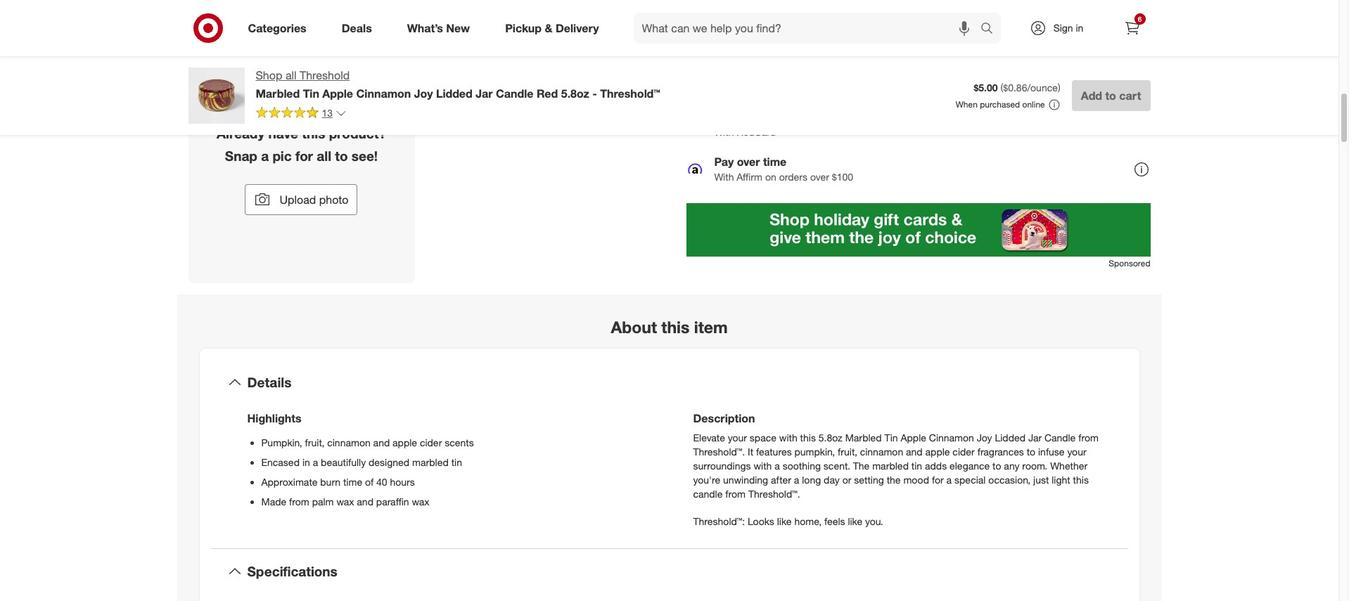 Task type: vqa. For each thing, say whether or not it's contained in the screenshot.
up within the [this review was collected as part of a promotion.] i have back pain since i had children and had epidurals sharper image heated compression back wrap works well.i like that it focuses just in the back just put it directly on it. it heats up in the microwave.if you rather have it cold you put it in the freezer.
no



Task type: locate. For each thing, give the bounding box(es) containing it.
0 horizontal spatial fruit,
[[305, 437, 325, 449]]

1 horizontal spatial tin
[[885, 431, 898, 443]]

2 wax from the left
[[412, 496, 430, 508]]

fragrances
[[978, 445, 1025, 457]]

cinnamon up the the
[[861, 445, 904, 457]]

1 horizontal spatial joy
[[977, 431, 993, 443]]

red
[[537, 86, 558, 101]]

scent.
[[824, 459, 851, 471]]

image gallery element
[[188, 0, 653, 284]]

1 horizontal spatial like
[[848, 516, 863, 528]]

0 vertical spatial your
[[728, 431, 747, 443]]

$100
[[832, 171, 854, 183]]

this down whether
[[1074, 474, 1089, 485]]

5.8oz left -
[[561, 86, 590, 101]]

tin down threshold
[[303, 86, 319, 101]]

wax down approximate burn time of 40 hours
[[337, 496, 354, 508]]

sign up the save button
[[1119, 34, 1136, 45]]

0 horizontal spatial cinnamon
[[356, 86, 411, 101]]

lidded
[[436, 86, 473, 101], [996, 431, 1026, 443]]

and inside elevate your space with this 5.8oz marbled tin apple cinnamon joy lidded jar candle from threshold™. it features pumpkin, fruit, cinnamon and apple cider fragrances to infuse your surroundings with a soothing scent. the marbled tin adds elegance to any room. whether you're unwinding after a long day or setting the mood for a special occasion, just light this candle from threshold™.
[[907, 445, 923, 457]]

&
[[545, 21, 553, 35]]

time inside pay over time with affirm on orders over $100
[[764, 155, 787, 169]]

hours
[[390, 476, 415, 488]]

cinnamon
[[327, 437, 371, 449], [861, 445, 904, 457]]

-
[[593, 86, 597, 101]]

0 vertical spatial lidded
[[436, 86, 473, 101]]

pumpkin,
[[795, 445, 835, 457]]

infuse
[[1039, 445, 1065, 457]]

candle
[[496, 86, 534, 101], [1045, 431, 1076, 443]]

0 vertical spatial for
[[296, 148, 313, 164]]

0 vertical spatial 5.8oz
[[561, 86, 590, 101]]

with
[[780, 431, 798, 443], [754, 459, 772, 471]]

1 vertical spatial jar
[[1029, 431, 1042, 443]]

2 like from the left
[[848, 516, 863, 528]]

0 horizontal spatial like
[[778, 516, 792, 528]]

all inside 'already have this product? snap a pic for all to see!'
[[317, 148, 332, 164]]

1 vertical spatial threshold™.
[[749, 488, 801, 500]]

the
[[854, 459, 870, 471]]

0 horizontal spatial wax
[[337, 496, 354, 508]]

with inside pay over time with affirm on orders over $100
[[715, 171, 734, 183]]

1 horizontal spatial wax
[[412, 496, 430, 508]]

1 horizontal spatial time
[[764, 155, 787, 169]]

feels
[[825, 516, 846, 528]]

0 horizontal spatial time
[[343, 476, 363, 488]]

0 horizontal spatial 5.8oz
[[561, 86, 590, 101]]

1 vertical spatial marbled
[[846, 431, 882, 443]]

0 horizontal spatial lidded
[[436, 86, 473, 101]]

1 vertical spatial lidded
[[996, 431, 1026, 443]]

home,
[[795, 516, 822, 528]]

all inside shop all threshold marbled tin apple cinnamon joy lidded jar candle red 5.8oz - threshold™
[[286, 68, 297, 82]]

time up on
[[764, 155, 787, 169]]

search
[[974, 22, 1008, 36]]

0 horizontal spatial tin
[[303, 86, 319, 101]]

adds
[[926, 459, 947, 471]]

0 vertical spatial or
[[752, 33, 762, 47]]

with down pay
[[715, 171, 734, 183]]

0 horizontal spatial marbled
[[412, 457, 449, 469]]

1 horizontal spatial apple
[[901, 431, 927, 443]]

1 vertical spatial your
[[1068, 445, 1087, 457]]

affirm
[[737, 171, 763, 183]]

cinnamon up product?
[[356, 86, 411, 101]]

0 vertical spatial jar
[[476, 86, 493, 101]]

cider up elegance
[[953, 445, 975, 457]]

sign
[[1054, 22, 1074, 34], [1119, 34, 1136, 45]]

threshold™. up surroundings
[[694, 445, 745, 457]]

0 vertical spatial marbled
[[256, 86, 300, 101]]

fruit, inside elevate your space with this 5.8oz marbled tin apple cinnamon joy lidded jar candle from threshold™. it features pumpkin, fruit, cinnamon and apple cider fragrances to infuse your surroundings with a soothing scent. the marbled tin adds elegance to any room. whether you're unwinding after a long day or setting the mood for a special occasion, just light this candle from threshold™.
[[838, 445, 858, 457]]

photo
[[319, 193, 349, 207]]

this down 13 link
[[302, 126, 325, 142]]

with
[[715, 126, 734, 138], [715, 171, 734, 183]]

all right shop
[[286, 68, 297, 82]]

0 vertical spatial joy
[[414, 86, 433, 101]]

1 vertical spatial over
[[811, 171, 830, 183]]

13 link
[[256, 106, 347, 122]]

threshold™.
[[694, 445, 745, 457], [749, 488, 801, 500]]

marbled up the
[[873, 459, 909, 471]]

in down 6
[[1138, 34, 1145, 45]]

to left see!
[[335, 148, 348, 164]]

snap
[[225, 148, 258, 164]]

1 horizontal spatial over
[[811, 171, 830, 183]]

in right encased
[[303, 457, 310, 469]]

0 vertical spatial apple
[[323, 86, 353, 101]]

1 vertical spatial apple
[[901, 431, 927, 443]]

tin up mood
[[912, 459, 923, 471]]

with up features
[[780, 431, 798, 443]]

cinnamon inside elevate your space with this 5.8oz marbled tin apple cinnamon joy lidded jar candle from threshold™. it features pumpkin, fruit, cinnamon and apple cider fragrances to infuse your surroundings with a soothing scent. the marbled tin adds elegance to any room. whether you're unwinding after a long day or setting the mood for a special occasion, just light this candle from threshold™.
[[861, 445, 904, 457]]

with redcard
[[715, 126, 776, 138]]

and up mood
[[907, 445, 923, 457]]

features
[[757, 445, 792, 457]]

from down approximate
[[289, 496, 310, 508]]

all
[[286, 68, 297, 82], [317, 148, 332, 164]]

candle left "red"
[[496, 86, 534, 101]]

1 horizontal spatial sign in
[[1119, 34, 1145, 45]]

it
[[748, 445, 754, 457]]

jar up infuse
[[1029, 431, 1042, 443]]

1 horizontal spatial or
[[843, 474, 852, 485]]

your down 'description'
[[728, 431, 747, 443]]

marbled tin apple cinnamon joy lidded jar candle red 5.8oz - threshold&#8482;, 4 of 5 image
[[426, 0, 653, 35]]

time for over
[[764, 155, 787, 169]]

over up affirm
[[737, 155, 760, 169]]

in
[[1076, 22, 1084, 34], [1138, 34, 1145, 45], [303, 457, 310, 469]]

marbled
[[412, 457, 449, 469], [873, 459, 909, 471]]

pumpkin, fruit, cinnamon and apple cider scents
[[261, 437, 474, 449]]

5.8oz inside shop all threshold marbled tin apple cinnamon joy lidded jar candle red 5.8oz - threshold™
[[561, 86, 590, 101]]

0 horizontal spatial candle
[[496, 86, 534, 101]]

apple up adds
[[926, 445, 950, 457]]

1 horizontal spatial apple
[[926, 445, 950, 457]]

your up whether
[[1068, 445, 1087, 457]]

0 horizontal spatial from
[[289, 496, 310, 508]]

1 horizontal spatial sign
[[1119, 34, 1136, 45]]

day
[[824, 474, 840, 485]]

like
[[778, 516, 792, 528], [848, 516, 863, 528]]

apple up adds
[[901, 431, 927, 443]]

1 vertical spatial for
[[932, 474, 944, 485]]

pic
[[273, 148, 292, 164]]

over
[[737, 155, 760, 169], [811, 171, 830, 183]]

cider left scents
[[420, 437, 442, 449]]

0 horizontal spatial tin
[[452, 457, 462, 469]]

already
[[217, 126, 265, 142]]

2 horizontal spatial from
[[1079, 431, 1099, 443]]

over left $100 at the top
[[811, 171, 830, 183]]

like left you.
[[848, 516, 863, 528]]

1 horizontal spatial jar
[[1029, 431, 1042, 443]]

marbled down shop
[[256, 86, 300, 101]]

to inside 'already have this product? snap a pic for all to see!'
[[335, 148, 348, 164]]

for down adds
[[932, 474, 944, 485]]

to right add at top right
[[1106, 89, 1117, 103]]

0 horizontal spatial cider
[[420, 437, 442, 449]]

1 vertical spatial tin
[[885, 431, 898, 443]]

1 horizontal spatial marbled
[[846, 431, 882, 443]]

0 vertical spatial time
[[764, 155, 787, 169]]

0 vertical spatial candle
[[496, 86, 534, 101]]

threshold™: looks like home, feels like you.
[[694, 516, 884, 528]]

0 horizontal spatial marbled
[[256, 86, 300, 101]]

1 horizontal spatial 5.8oz
[[819, 431, 843, 443]]

all down product?
[[317, 148, 332, 164]]

sign inside button
[[1119, 34, 1136, 45]]

1 horizontal spatial lidded
[[996, 431, 1026, 443]]

1 horizontal spatial for
[[932, 474, 944, 485]]

0 horizontal spatial with
[[754, 459, 772, 471]]

tin down scents
[[452, 457, 462, 469]]

5.8oz
[[561, 86, 590, 101], [819, 431, 843, 443]]

0 horizontal spatial jar
[[476, 86, 493, 101]]

search button
[[974, 13, 1008, 46]]

or right the "day"
[[843, 474, 852, 485]]

)
[[1058, 82, 1061, 94]]

joy up fragrances at the bottom right of the page
[[977, 431, 993, 443]]

5.8oz up pumpkin,
[[819, 431, 843, 443]]

sign up )
[[1054, 22, 1074, 34]]

the
[[887, 474, 901, 485]]

jar left "red"
[[476, 86, 493, 101]]

0 horizontal spatial apple
[[323, 86, 353, 101]]

tin up the
[[885, 431, 898, 443]]

0 horizontal spatial sign in
[[1054, 22, 1084, 34]]

image of marbled tin apple cinnamon joy lidded jar candle red 5.8oz - threshold™ image
[[188, 68, 245, 124]]

cinnamon up beautifully
[[327, 437, 371, 449]]

or right create
[[752, 33, 762, 47]]

a left pic
[[261, 148, 269, 164]]

pay
[[715, 155, 734, 169]]

marbled up the the
[[846, 431, 882, 443]]

threshold™. down after
[[749, 488, 801, 500]]

from up whether
[[1079, 431, 1099, 443]]

a down adds
[[947, 474, 952, 485]]

0 vertical spatial tin
[[303, 86, 319, 101]]

1 horizontal spatial with
[[780, 431, 798, 443]]

advertisement region
[[687, 203, 1151, 257]]

cider inside elevate your space with this 5.8oz marbled tin apple cinnamon joy lidded jar candle from threshold™. it features pumpkin, fruit, cinnamon and apple cider fragrances to infuse your surroundings with a soothing scent. the marbled tin adds elegance to any room. whether you're unwinding after a long day or setting the mood for a special occasion, just light this candle from threshold™.
[[953, 445, 975, 457]]

in left sign in button
[[1076, 22, 1084, 34]]

or
[[752, 33, 762, 47], [843, 474, 852, 485]]

apple up 13
[[323, 86, 353, 101]]

1 horizontal spatial cinnamon
[[861, 445, 904, 457]]

1 horizontal spatial fruit,
[[838, 445, 858, 457]]

cinnamon inside elevate your space with this 5.8oz marbled tin apple cinnamon joy lidded jar candle from threshold™. it features pumpkin, fruit, cinnamon and apple cider fragrances to infuse your surroundings with a soothing scent. the marbled tin adds elegance to any room. whether you're unwinding after a long day or setting the mood for a special occasion, just light this candle from threshold™.
[[930, 431, 975, 443]]

1 vertical spatial joy
[[977, 431, 993, 443]]

see!
[[352, 148, 378, 164]]

2 horizontal spatial in
[[1138, 34, 1145, 45]]

1 horizontal spatial tin
[[912, 459, 923, 471]]

1 vertical spatial with
[[754, 459, 772, 471]]

details
[[247, 374, 292, 391]]

1 vertical spatial time
[[343, 476, 363, 488]]

like right looks
[[778, 516, 792, 528]]

lidded up fragrances at the bottom right of the page
[[996, 431, 1026, 443]]

1 vertical spatial all
[[317, 148, 332, 164]]

joy
[[414, 86, 433, 101], [977, 431, 993, 443]]

with up pay
[[715, 126, 734, 138]]

wax down the hours
[[412, 496, 430, 508]]

made from palm wax and paraffin wax
[[261, 496, 430, 508]]

1 horizontal spatial all
[[317, 148, 332, 164]]

marbled inside shop all threshold marbled tin apple cinnamon joy lidded jar candle red 5.8oz - threshold™
[[256, 86, 300, 101]]

time left of
[[343, 476, 363, 488]]

fruit, up scent.
[[838, 445, 858, 457]]

just
[[1034, 474, 1050, 485]]

sign in up )
[[1054, 22, 1084, 34]]

1 vertical spatial candle
[[1045, 431, 1076, 443]]

add to cart button
[[1072, 80, 1151, 111]]

tin inside elevate your space with this 5.8oz marbled tin apple cinnamon joy lidded jar candle from threshold™. it features pumpkin, fruit, cinnamon and apple cider fragrances to infuse your surroundings with a soothing scent. the marbled tin adds elegance to any room. whether you're unwinding after a long day or setting the mood for a special occasion, just light this candle from threshold™.
[[912, 459, 923, 471]]

0 vertical spatial with
[[780, 431, 798, 443]]

whether
[[1051, 459, 1088, 471]]

about this item
[[611, 318, 728, 337]]

2 with from the top
[[715, 171, 734, 183]]

candle up infuse
[[1045, 431, 1076, 443]]

this inside 'already have this product? snap a pic for all to see!'
[[302, 126, 325, 142]]

cinnamon up adds
[[930, 431, 975, 443]]

encased in a beautifully designed marbled tin
[[261, 457, 462, 469]]

0 horizontal spatial threshold™.
[[694, 445, 745, 457]]

1 horizontal spatial candle
[[1045, 431, 1076, 443]]

0 horizontal spatial all
[[286, 68, 297, 82]]

online
[[1023, 99, 1046, 110]]

upload
[[280, 193, 316, 207]]

this
[[302, 126, 325, 142], [662, 318, 690, 337], [801, 431, 816, 443], [1074, 474, 1089, 485]]

apple up designed at the bottom left of page
[[393, 437, 417, 449]]

you're
[[694, 474, 721, 485]]

mood
[[904, 474, 930, 485]]

0 horizontal spatial or
[[752, 33, 762, 47]]

beautifully
[[321, 457, 366, 469]]

1 vertical spatial 5.8oz
[[819, 431, 843, 443]]

new
[[446, 21, 470, 35]]

0 horizontal spatial joy
[[414, 86, 433, 101]]

elevate
[[694, 431, 726, 443]]

1 vertical spatial with
[[715, 171, 734, 183]]

0 horizontal spatial for
[[296, 148, 313, 164]]

5.8oz inside elevate your space with this 5.8oz marbled tin apple cinnamon joy lidded jar candle from threshold™. it features pumpkin, fruit, cinnamon and apple cider fragrances to infuse your surroundings with a soothing scent. the marbled tin adds elegance to any room. whether you're unwinding after a long day or setting the mood for a special occasion, just light this candle from threshold™.
[[819, 431, 843, 443]]

or inside elevate your space with this 5.8oz marbled tin apple cinnamon joy lidded jar candle from threshold™. it features pumpkin, fruit, cinnamon and apple cider fragrances to infuse your surroundings with a soothing scent. the marbled tin adds elegance to any room. whether you're unwinding after a long day or setting the mood for a special occasion, just light this candle from threshold™.
[[843, 474, 852, 485]]

in inside button
[[1138, 34, 1145, 45]]

looks
[[748, 516, 775, 528]]

threshold
[[300, 68, 350, 82]]

for inside elevate your space with this 5.8oz marbled tin apple cinnamon joy lidded jar candle from threshold™. it features pumpkin, fruit, cinnamon and apple cider fragrances to infuse your surroundings with a soothing scent. the marbled tin adds elegance to any room. whether you're unwinding after a long day or setting the mood for a special occasion, just light this candle from threshold™.
[[932, 474, 944, 485]]

joy down what's
[[414, 86, 433, 101]]

0 horizontal spatial sign
[[1054, 22, 1074, 34]]

1 horizontal spatial cider
[[953, 445, 975, 457]]

apple inside shop all threshold marbled tin apple cinnamon joy lidded jar candle red 5.8oz - threshold™
[[323, 86, 353, 101]]

1 horizontal spatial marbled
[[873, 459, 909, 471]]

0 vertical spatial all
[[286, 68, 297, 82]]

fruit, right pumpkin,
[[305, 437, 325, 449]]

0 vertical spatial over
[[737, 155, 760, 169]]

for right pic
[[296, 148, 313, 164]]

for
[[296, 148, 313, 164], [932, 474, 944, 485]]

sign in down 6
[[1119, 34, 1145, 45]]

0 vertical spatial with
[[715, 126, 734, 138]]

40
[[377, 476, 387, 488]]

with down features
[[754, 459, 772, 471]]

add
[[1082, 89, 1103, 103]]

from down unwinding
[[726, 488, 746, 500]]

setting
[[855, 474, 885, 485]]

1 horizontal spatial cinnamon
[[930, 431, 975, 443]]

save
[[1126, 75, 1145, 86]]

marbled up the hours
[[412, 457, 449, 469]]

lidded down new
[[436, 86, 473, 101]]

surroundings
[[694, 459, 751, 471]]

1 horizontal spatial in
[[1076, 22, 1084, 34]]

jar inside shop all threshold marbled tin apple cinnamon joy lidded jar candle red 5.8oz - threshold™
[[476, 86, 493, 101]]

have
[[269, 126, 298, 142]]

1 vertical spatial or
[[843, 474, 852, 485]]

a
[[261, 148, 269, 164], [313, 457, 318, 469], [775, 459, 780, 471], [794, 474, 800, 485], [947, 474, 952, 485]]

0 vertical spatial cinnamon
[[356, 86, 411, 101]]

registry
[[809, 33, 846, 47]]

specifications
[[247, 564, 338, 580]]

1 vertical spatial cinnamon
[[930, 431, 975, 443]]



Task type: describe. For each thing, give the bounding box(es) containing it.
13
[[322, 107, 333, 119]]

what's new
[[407, 21, 470, 35]]

What can we help you find? suggestions appear below search field
[[634, 13, 984, 44]]

what's
[[407, 21, 443, 35]]

special
[[955, 474, 986, 485]]

when
[[956, 99, 978, 110]]

0 vertical spatial threshold™.
[[694, 445, 745, 457]]

scents
[[445, 437, 474, 449]]

6 link
[[1117, 13, 1148, 44]]

upload photo button
[[245, 184, 358, 215]]

this up pumpkin,
[[801, 431, 816, 443]]

$5.00 ( $0.86 /ounce )
[[974, 82, 1061, 94]]

details button
[[211, 360, 1129, 405]]

light
[[1052, 474, 1071, 485]]

1 with from the top
[[715, 126, 734, 138]]

lidded inside shop all threshold marbled tin apple cinnamon joy lidded jar candle red 5.8oz - threshold™
[[436, 86, 473, 101]]

0 horizontal spatial cinnamon
[[327, 437, 371, 449]]

on
[[766, 171, 777, 183]]

about
[[611, 318, 657, 337]]

cart
[[1120, 89, 1142, 103]]

marbled inside elevate your space with this 5.8oz marbled tin apple cinnamon joy lidded jar candle from threshold™. it features pumpkin, fruit, cinnamon and apple cider fragrances to infuse your surroundings with a soothing scent. the marbled tin adds elegance to any room. whether you're unwinding after a long day or setting the mood for a special occasion, just light this candle from threshold™.
[[846, 431, 882, 443]]

highlights
[[247, 411, 302, 425]]

candle inside shop all threshold marbled tin apple cinnamon joy lidded jar candle red 5.8oz - threshold™
[[496, 86, 534, 101]]

and up designed at the bottom left of page
[[373, 437, 390, 449]]

(
[[1001, 82, 1004, 94]]

and down of
[[357, 496, 374, 508]]

cinnamon inside shop all threshold marbled tin apple cinnamon joy lidded jar candle red 5.8oz - threshold™
[[356, 86, 411, 101]]

0 horizontal spatial over
[[737, 155, 760, 169]]

designed
[[369, 457, 410, 469]]

shop
[[256, 68, 283, 82]]

product?
[[329, 126, 386, 142]]

marbled tin apple cinnamon joy lidded jar candle red 5.8oz - threshold&#8482;, 3 of 5 image
[[188, 0, 415, 35]]

already have this product? snap a pic for all to see!
[[217, 126, 386, 164]]

encased
[[261, 457, 300, 469]]

candle
[[694, 488, 723, 500]]

1 wax from the left
[[337, 496, 354, 508]]

categories
[[248, 21, 307, 35]]

when purchased online
[[956, 99, 1046, 110]]

to up room.
[[1027, 445, 1036, 457]]

candle inside elevate your space with this 5.8oz marbled tin apple cinnamon joy lidded jar candle from threshold™. it features pumpkin, fruit, cinnamon and apple cider fragrances to infuse your surroundings with a soothing scent. the marbled tin adds elegance to any room. whether you're unwinding after a long day or setting the mood for a special occasion, just light this candle from threshold™.
[[1045, 431, 1076, 443]]

room.
[[1023, 459, 1048, 471]]

apple inside elevate your space with this 5.8oz marbled tin apple cinnamon joy lidded jar candle from threshold™. it features pumpkin, fruit, cinnamon and apple cider fragrances to infuse your surroundings with a soothing scent. the marbled tin adds elegance to any room. whether you're unwinding after a long day or setting the mood for a special occasion, just light this candle from threshold™.
[[901, 431, 927, 443]]

tin inside shop all threshold marbled tin apple cinnamon joy lidded jar candle red 5.8oz - threshold™
[[303, 86, 319, 101]]

unwinding
[[724, 474, 769, 485]]

for inside 'already have this product? snap a pic for all to see!'
[[296, 148, 313, 164]]

create or manage registry
[[715, 33, 846, 47]]

save button
[[1106, 70, 1151, 92]]

manage
[[765, 33, 806, 47]]

deals link
[[330, 13, 390, 44]]

deals
[[342, 21, 372, 35]]

this left item
[[662, 318, 690, 337]]

occasion,
[[989, 474, 1031, 485]]

to down fragrances at the bottom right of the page
[[993, 459, 1002, 471]]

pickup
[[505, 21, 542, 35]]

space
[[750, 431, 777, 443]]

sign in link
[[1018, 13, 1106, 44]]

soothing
[[783, 459, 821, 471]]

create
[[715, 33, 748, 47]]

/ounce
[[1028, 82, 1058, 94]]

1 horizontal spatial threshold™.
[[749, 488, 801, 500]]

jar inside elevate your space with this 5.8oz marbled tin apple cinnamon joy lidded jar candle from threshold™. it features pumpkin, fruit, cinnamon and apple cider fragrances to infuse your surroundings with a soothing scent. the marbled tin adds elegance to any room. whether you're unwinding after a long day or setting the mood for a special occasion, just light this candle from threshold™.
[[1029, 431, 1042, 443]]

$0.86
[[1004, 82, 1028, 94]]

pickup & delivery
[[505, 21, 599, 35]]

a down features
[[775, 459, 780, 471]]

sign in inside sign in link
[[1054, 22, 1084, 34]]

time for burn
[[343, 476, 363, 488]]

marbled inside elevate your space with this 5.8oz marbled tin apple cinnamon joy lidded jar candle from threshold™. it features pumpkin, fruit, cinnamon and apple cider fragrances to infuse your surroundings with a soothing scent. the marbled tin adds elegance to any room. whether you're unwinding after a long day or setting the mood for a special occasion, just light this candle from threshold™.
[[873, 459, 909, 471]]

lidded inside elevate your space with this 5.8oz marbled tin apple cinnamon joy lidded jar candle from threshold™. it features pumpkin, fruit, cinnamon and apple cider fragrances to infuse your surroundings with a soothing scent. the marbled tin adds elegance to any room. whether you're unwinding after a long day or setting the mood for a special occasion, just light this candle from threshold™.
[[996, 431, 1026, 443]]

threshold™
[[601, 86, 661, 101]]

pumpkin,
[[261, 437, 302, 449]]

tin inside elevate your space with this 5.8oz marbled tin apple cinnamon joy lidded jar candle from threshold™. it features pumpkin, fruit, cinnamon and apple cider fragrances to infuse your surroundings with a soothing scent. the marbled tin adds elegance to any room. whether you're unwinding after a long day or setting the mood for a special occasion, just light this candle from threshold™.
[[885, 431, 898, 443]]

specifications button
[[211, 550, 1129, 594]]

joy inside shop all threshold marbled tin apple cinnamon joy lidded jar candle red 5.8oz - threshold™
[[414, 86, 433, 101]]

description
[[694, 411, 756, 425]]

to inside button
[[1106, 89, 1117, 103]]

0 horizontal spatial in
[[303, 457, 310, 469]]

apple inside elevate your space with this 5.8oz marbled tin apple cinnamon joy lidded jar candle from threshold™. it features pumpkin, fruit, cinnamon and apple cider fragrances to infuse your surroundings with a soothing scent. the marbled tin adds elegance to any room. whether you're unwinding after a long day or setting the mood for a special occasion, just light this candle from threshold™.
[[926, 445, 950, 457]]

item
[[694, 318, 728, 337]]

approximate
[[261, 476, 318, 488]]

upload photo
[[280, 193, 349, 207]]

what's new link
[[395, 13, 488, 44]]

1 horizontal spatial from
[[726, 488, 746, 500]]

pickup & delivery link
[[493, 13, 617, 44]]

sign in inside sign in button
[[1119, 34, 1145, 45]]

purchased
[[980, 99, 1021, 110]]

0 horizontal spatial apple
[[393, 437, 417, 449]]

joy inside elevate your space with this 5.8oz marbled tin apple cinnamon joy lidded jar candle from threshold™. it features pumpkin, fruit, cinnamon and apple cider fragrances to infuse your surroundings with a soothing scent. the marbled tin adds elegance to any room. whether you're unwinding after a long day or setting the mood for a special occasion, just light this candle from threshold™.
[[977, 431, 993, 443]]

paraffin
[[376, 496, 409, 508]]

elegance
[[950, 459, 990, 471]]

1 like from the left
[[778, 516, 792, 528]]

made
[[261, 496, 287, 508]]

1 horizontal spatial your
[[1068, 445, 1087, 457]]

a inside 'already have this product? snap a pic for all to see!'
[[261, 148, 269, 164]]

threshold™:
[[694, 516, 745, 528]]

long
[[803, 474, 822, 485]]

redcard
[[737, 126, 776, 138]]

any
[[1005, 459, 1020, 471]]

0 horizontal spatial your
[[728, 431, 747, 443]]

you.
[[866, 516, 884, 528]]

a left long
[[794, 474, 800, 485]]

$5.00
[[974, 82, 998, 94]]

pay over time with affirm on orders over $100
[[715, 155, 854, 183]]

palm
[[312, 496, 334, 508]]

after
[[771, 474, 792, 485]]

categories link
[[236, 13, 324, 44]]

orders
[[780, 171, 808, 183]]

6
[[1139, 15, 1142, 23]]

burn
[[320, 476, 341, 488]]

elevate your space with this 5.8oz marbled tin apple cinnamon joy lidded jar candle from threshold™. it features pumpkin, fruit, cinnamon and apple cider fragrances to infuse your surroundings with a soothing scent. the marbled tin adds elegance to any room. whether you're unwinding after a long day or setting the mood for a special occasion, just light this candle from threshold™.
[[694, 431, 1099, 500]]

a left beautifully
[[313, 457, 318, 469]]



